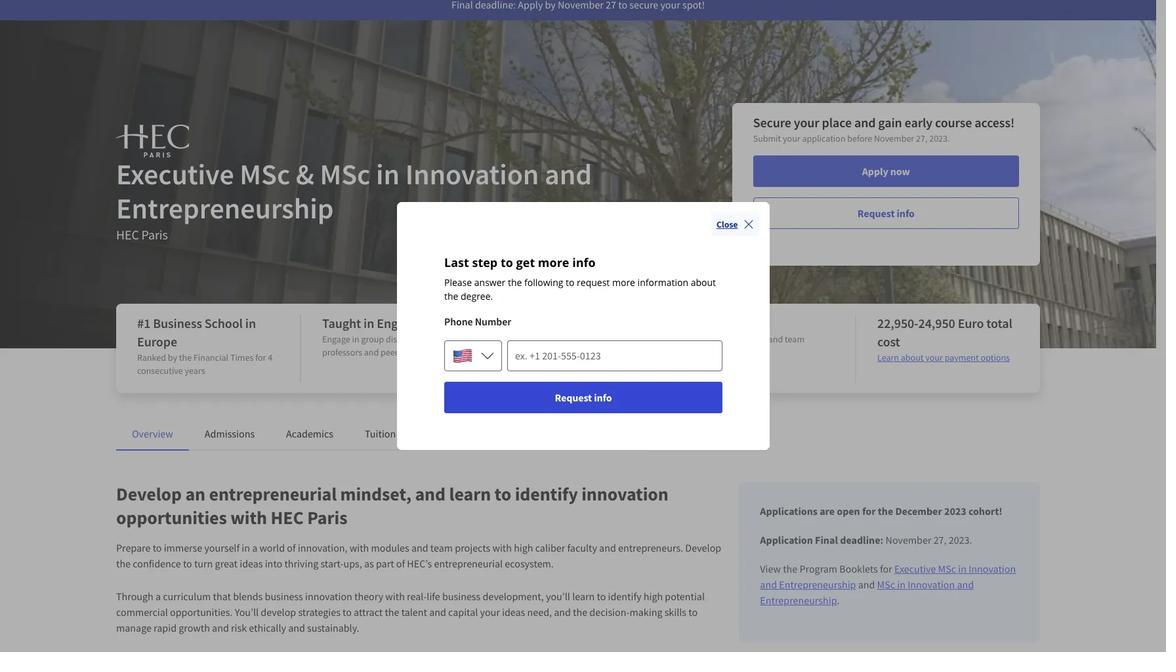 Task type: describe. For each thing, give the bounding box(es) containing it.
24
[[525, 315, 538, 332]]

last
[[444, 255, 469, 271]]

answer
[[474, 276, 505, 289]]

with inside through a curriculum that blends business innovation theory with real-life business development, you'll learn to identify high potential commercial opportunities. you'll develop strategies to attract the talent and capital your ideas need, and the decision-making skills to manage rapid growth and risk ethically and sustainably.
[[386, 590, 405, 603]]

november inside secure your place and gain early course access! submit your application before november 27, 2023.
[[875, 133, 915, 144]]

🇺🇸
[[452, 344, 473, 370]]

ranked
[[137, 352, 166, 364]]

executive msc & msc in innovation and entrepreneurship hec paris
[[116, 156, 592, 243]]

months
[[541, 315, 584, 332]]

academics
[[286, 427, 334, 441]]

rapid
[[154, 622, 177, 635]]

the down please
[[444, 290, 458, 303]]

18-24 months 20 courses total, 20 hours per week
[[508, 315, 641, 345]]

identify inside develop an entrepreneurial mindset, and learn to identify innovation opportunities with hec paris
[[515, 483, 578, 506]]

start-
[[321, 557, 344, 571]]

and inside "taught in english engage in group discussions with professors and peers"
[[364, 347, 379, 358]]

2 20 from the left
[[572, 334, 581, 345]]

mindset,
[[340, 483, 412, 506]]

1 vertical spatial for
[[863, 505, 876, 518]]

hec paris logo image
[[116, 125, 189, 158]]

.
[[837, 594, 840, 607]]

making
[[630, 606, 663, 619]]

projects inside lectures, webinars, and team projects
[[693, 347, 724, 358]]

potential
[[665, 590, 705, 603]]

the left december
[[878, 505, 894, 518]]

last step to get more info status
[[444, 255, 723, 303]]

commercial
[[116, 606, 168, 619]]

open
[[837, 505, 861, 518]]

faculty
[[568, 542, 597, 555]]

in inside prepare to immerse yourself in a world of innovation, with modules and team projects with high caliber faculty and entrepreneurs. develop the confidence to turn great ideas into thriving start-ups, as part of hec's entrepreneurial ecosystem.
[[242, 542, 250, 555]]

learn
[[878, 352, 899, 364]]

the right view
[[783, 563, 798, 576]]

and inside lectures, webinars, and team projects
[[769, 334, 783, 345]]

talent
[[402, 606, 427, 619]]

request info button inside "🇺🇸" dialog
[[444, 382, 723, 414]]

about inside the last step to get more info please answer the following to request more information about the degree.
[[691, 276, 716, 289]]

professors
[[322, 347, 362, 358]]

course
[[936, 114, 973, 131]]

#1
[[137, 315, 151, 332]]

phone number
[[444, 315, 511, 328]]

high inside through a curriculum that blends business innovation theory with real-life business development, you'll learn to identify high potential commercial opportunities. you'll develop strategies to attract the talent and capital your ideas need, and the decision-making skills to manage rapid growth and risk ethically and sustainably.
[[644, 590, 663, 603]]

team inside lectures, webinars, and team projects
[[785, 334, 805, 345]]

discussions
[[386, 334, 430, 345]]

information
[[638, 276, 688, 289]]

overview
[[132, 427, 173, 441]]

2 business from the left
[[443, 590, 481, 603]]

through
[[116, 590, 154, 603]]

your inside 22,950-24,950 euro total cost learn about your payment options
[[926, 352, 943, 364]]

view
[[761, 563, 781, 576]]

#1 business school in europe ranked by the financial times for 4 consecutive years
[[137, 315, 273, 377]]

through a curriculum that blends business innovation theory with real-life business development, you'll learn to identify high potential commercial opportunities. you'll develop strategies to attract the talent and capital your ideas need, and the decision-making skills to manage rapid growth and risk ethically and sustainably.
[[116, 590, 705, 635]]

identify inside through a curriculum that blends business innovation theory with real-life business development, you'll learn to identify high potential commercial opportunities. you'll develop strategies to attract the talent and capital your ideas need, and the decision-making skills to manage rapid growth and risk ethically and sustainably.
[[608, 590, 642, 603]]

risk
[[231, 622, 247, 635]]

1 vertical spatial november
[[886, 534, 932, 547]]

entrepreneurs.
[[618, 542, 684, 555]]

22,950-
[[878, 315, 919, 332]]

executive for in
[[895, 563, 937, 576]]

ideas inside through a curriculum that blends business innovation theory with real-life business development, you'll learn to identify high potential commercial opportunities. you'll develop strategies to attract the talent and capital your ideas need, and the decision-making skills to manage rapid growth and risk ethically and sustainably.
[[502, 606, 525, 619]]

ideas inside prepare to immerse yourself in a world of innovation, with modules and team projects with high caliber faculty and entrepreneurs. develop the confidence to turn great ideas into thriving start-ups, as part of hec's entrepreneurial ecosystem.
[[240, 557, 263, 571]]

a inside through a curriculum that blends business innovation theory with real-life business development, you'll learn to identify high potential commercial opportunities. you'll develop strategies to attract the talent and capital your ideas need, and the decision-making skills to manage rapid growth and risk ethically and sustainably.
[[156, 590, 161, 603]]

admissions
[[205, 427, 255, 441]]

in inside executive msc in innovation and entrepreneurship
[[959, 563, 967, 576]]

and inside msc in innovation and entrepreneurship
[[958, 578, 974, 592]]

confidence
[[133, 557, 181, 571]]

opportunities
[[116, 506, 227, 530]]

skills
[[665, 606, 687, 619]]

europe
[[137, 334, 177, 350]]

high inside prepare to immerse yourself in a world of innovation, with modules and team projects with high caliber faculty and entrepreneurs. develop the confidence to turn great ideas into thriving start-ups, as part of hec's entrepreneurial ecosystem.
[[514, 542, 533, 555]]

1 horizontal spatial &
[[398, 427, 405, 441]]

close
[[717, 219, 738, 230]]

cost
[[878, 334, 901, 350]]

the inside prepare to immerse yourself in a world of innovation, with modules and team projects with high caliber faculty and entrepreneurs. develop the confidence to turn great ideas into thriving start-ups, as part of hec's entrepreneurial ecosystem.
[[116, 557, 131, 571]]

about inside 22,950-24,950 euro total cost learn about your payment options
[[901, 352, 924, 364]]

taught in english engage in group discussions with professors and peers
[[322, 315, 449, 358]]

18-
[[508, 315, 525, 332]]

🇺🇸 button
[[444, 340, 502, 372]]

tuition & financing
[[365, 427, 448, 441]]

the down get
[[508, 276, 522, 289]]

and inside executive msc in innovation and entrepreneurship
[[761, 578, 777, 592]]

prepare to immerse yourself in a world of innovation, with modules and team projects with high caliber faculty and entrepreneurs. develop the confidence to turn great ideas into thriving start-ups, as part of hec's entrepreneurial ecosystem.
[[116, 542, 722, 571]]

by
[[168, 352, 177, 364]]

admissions link
[[205, 427, 255, 441]]

1 horizontal spatial of
[[396, 557, 405, 571]]

your right 'submit'
[[783, 133, 801, 144]]

entrepreneurial inside develop an entrepreneurial mindset, and learn to identify innovation opportunities with hec paris
[[209, 483, 337, 506]]

paris inside executive msc & msc in innovation and entrepreneurship hec paris
[[142, 227, 168, 243]]

2 vertical spatial info
[[594, 391, 612, 404]]

euro
[[958, 315, 984, 332]]

deadline:
[[841, 534, 884, 547]]

0 vertical spatial request
[[858, 207, 895, 220]]

capital
[[448, 606, 478, 619]]

per
[[606, 334, 619, 345]]

projects inside prepare to immerse yourself in a world of innovation, with modules and team projects with high caliber faculty and entrepreneurs. develop the confidence to turn great ideas into thriving start-ups, as part of hec's entrepreneurial ecosystem.
[[455, 542, 491, 555]]

request
[[577, 276, 610, 289]]

you'll
[[546, 590, 571, 603]]

1 vertical spatial more
[[612, 276, 635, 289]]

early
[[905, 114, 933, 131]]

engage
[[322, 334, 350, 345]]

1 business from the left
[[265, 590, 303, 603]]

real-
[[407, 590, 427, 603]]

get
[[516, 255, 535, 271]]

& inside executive msc & msc in innovation and entrepreneurship hec paris
[[296, 156, 314, 192]]

prepare
[[116, 542, 151, 555]]

and inside secure your place and gain early course access! submit your application before november 27, 2023.
[[855, 114, 876, 131]]

request inside "🇺🇸" dialog
[[555, 391, 592, 404]]

1 vertical spatial 27,
[[934, 534, 947, 547]]

business
[[153, 315, 202, 332]]

2 horizontal spatial for
[[880, 563, 893, 576]]

in inside msc in innovation and entrepreneurship
[[898, 578, 906, 592]]

theory
[[355, 590, 384, 603]]

in inside #1 business school in europe ranked by the financial times for 4 consecutive years
[[245, 315, 256, 332]]

total,
[[550, 334, 570, 345]]

innovation inside executive msc & msc in innovation and entrepreneurship hec paris
[[406, 156, 539, 192]]

sustainably.
[[307, 622, 360, 635]]

times
[[230, 352, 254, 364]]

team inside prepare to immerse yourself in a world of innovation, with modules and team projects with high caliber faculty and entrepreneurs. develop the confidence to turn great ideas into thriving start-ups, as part of hec's entrepreneurial ecosystem.
[[431, 542, 453, 555]]

with inside develop an entrepreneurial mindset, and learn to identify innovation opportunities with hec paris
[[231, 506, 267, 530]]

hours
[[583, 334, 605, 345]]

with inside "taught in english engage in group discussions with professors and peers"
[[432, 334, 449, 345]]

you'll
[[235, 606, 259, 619]]

application
[[803, 133, 846, 144]]

apply now
[[863, 165, 911, 178]]

place
[[822, 114, 852, 131]]

part
[[376, 557, 394, 571]]

hec inside develop an entrepreneurial mindset, and learn to identify innovation opportunities with hec paris
[[271, 506, 304, 530]]

with up ecosystem.
[[493, 542, 512, 555]]

now
[[891, 165, 911, 178]]

develop inside prepare to immerse yourself in a world of innovation, with modules and team projects with high caliber faculty and entrepreneurs. develop the confidence to turn great ideas into thriving start-ups, as part of hec's entrepreneurial ecosystem.
[[686, 542, 722, 555]]

attract
[[354, 606, 383, 619]]

submit
[[754, 133, 782, 144]]



Task type: locate. For each thing, give the bounding box(es) containing it.
2 vertical spatial entrepreneurship
[[761, 594, 837, 607]]

🇺🇸 dialog
[[397, 202, 770, 450]]

0 horizontal spatial 20
[[508, 334, 517, 345]]

for right booklets
[[880, 563, 893, 576]]

0 horizontal spatial develop
[[116, 483, 182, 506]]

learn
[[449, 483, 491, 506], [573, 590, 595, 603]]

0 horizontal spatial entrepreneurial
[[209, 483, 337, 506]]

executive
[[116, 156, 234, 192], [895, 563, 937, 576]]

1 vertical spatial request info
[[555, 391, 612, 404]]

2023. down 2023
[[949, 534, 973, 547]]

1 horizontal spatial develop
[[686, 542, 722, 555]]

final
[[815, 534, 838, 547]]

academics link
[[286, 427, 334, 441]]

0 vertical spatial team
[[785, 334, 805, 345]]

1 vertical spatial develop
[[686, 542, 722, 555]]

request info down apply now button on the top right of the page
[[858, 207, 915, 220]]

entrepreneurial up life
[[434, 557, 503, 571]]

msc inside msc in innovation and entrepreneurship
[[878, 578, 896, 592]]

0 vertical spatial ideas
[[240, 557, 263, 571]]

request info button down phone number telephone field
[[444, 382, 723, 414]]

immerse
[[164, 542, 202, 555]]

applications
[[761, 505, 818, 518]]

ideas left into
[[240, 557, 263, 571]]

0 vertical spatial info
[[897, 207, 915, 220]]

1 vertical spatial innovation
[[969, 563, 1017, 576]]

1 horizontal spatial about
[[901, 352, 924, 364]]

executive inside executive msc in innovation and entrepreneurship
[[895, 563, 937, 576]]

1 vertical spatial team
[[431, 542, 453, 555]]

1 horizontal spatial high
[[644, 590, 663, 603]]

0 horizontal spatial identify
[[515, 483, 578, 506]]

0 vertical spatial executive
[[116, 156, 234, 192]]

request info down phone number telephone field
[[555, 391, 612, 404]]

0 vertical spatial innovation
[[582, 483, 669, 506]]

1 vertical spatial identify
[[608, 590, 642, 603]]

turn
[[194, 557, 213, 571]]

1 horizontal spatial entrepreneurial
[[434, 557, 503, 571]]

innovation inside msc in innovation and entrepreneurship
[[908, 578, 955, 592]]

hec inside executive msc & msc in innovation and entrepreneurship hec paris
[[116, 227, 139, 243]]

lectures, webinars, and team projects
[[693, 334, 805, 358]]

develop left an
[[116, 483, 182, 506]]

1 20 from the left
[[508, 334, 517, 345]]

identify up 'decision-'
[[608, 590, 642, 603]]

years
[[185, 365, 205, 377]]

request info inside "🇺🇸" dialog
[[555, 391, 612, 404]]

27, inside secure your place and gain early course access! submit your application before november 27, 2023.
[[917, 133, 928, 144]]

0 vertical spatial 2023.
[[930, 133, 950, 144]]

22,950-24,950 euro total cost learn about your payment options
[[878, 315, 1013, 364]]

great
[[215, 557, 238, 571]]

more
[[538, 255, 569, 271], [612, 276, 635, 289]]

entrepreneurship inside executive msc & msc in innovation and entrepreneurship hec paris
[[116, 190, 334, 227]]

1 horizontal spatial paris
[[307, 506, 348, 530]]

hec
[[116, 227, 139, 243], [271, 506, 304, 530]]

0 vertical spatial request info button
[[754, 198, 1020, 229]]

0 horizontal spatial &
[[296, 156, 314, 192]]

program
[[800, 563, 838, 576]]

for inside #1 business school in europe ranked by the financial times for 4 consecutive years
[[255, 352, 266, 364]]

0 horizontal spatial request info
[[555, 391, 612, 404]]

payment
[[945, 352, 979, 364]]

0 vertical spatial 27,
[[917, 133, 928, 144]]

the down the prepare on the bottom
[[116, 557, 131, 571]]

0 vertical spatial projects
[[693, 347, 724, 358]]

the left talent
[[385, 606, 400, 619]]

innovation inside executive msc in innovation and entrepreneurship
[[969, 563, 1017, 576]]

more up following
[[538, 255, 569, 271]]

a left world
[[252, 542, 258, 555]]

your
[[794, 114, 820, 131], [783, 133, 801, 144], [926, 352, 943, 364], [480, 606, 500, 619]]

info
[[897, 207, 915, 220], [572, 255, 596, 271], [594, 391, 612, 404]]

english
[[377, 315, 418, 332]]

secure
[[754, 114, 792, 131]]

1 vertical spatial 2023.
[[949, 534, 973, 547]]

20 down 18-
[[508, 334, 517, 345]]

more right request
[[612, 276, 635, 289]]

0 horizontal spatial ideas
[[240, 557, 263, 571]]

tuition & financing link
[[365, 427, 448, 441]]

1 horizontal spatial innovation
[[582, 483, 669, 506]]

number
[[475, 315, 511, 328]]

1 vertical spatial about
[[901, 352, 924, 364]]

please
[[444, 276, 472, 289]]

0 horizontal spatial 27,
[[917, 133, 928, 144]]

1 vertical spatial paris
[[307, 506, 348, 530]]

applications are open for the december 2023 cohort!
[[761, 505, 1003, 518]]

application final deadline: november 27, 2023.
[[761, 534, 973, 547]]

1 horizontal spatial 20
[[572, 334, 581, 345]]

1 horizontal spatial identify
[[608, 590, 642, 603]]

identify
[[515, 483, 578, 506], [608, 590, 642, 603]]

about right learn
[[901, 352, 924, 364]]

27, down early
[[917, 133, 928, 144]]

1 horizontal spatial projects
[[693, 347, 724, 358]]

1 horizontal spatial more
[[612, 276, 635, 289]]

Phone Number telephone field
[[507, 340, 723, 372]]

0 vertical spatial entrepreneurship
[[116, 190, 334, 227]]

for left 4
[[255, 352, 266, 364]]

manage
[[116, 622, 152, 635]]

1 vertical spatial entrepreneurial
[[434, 557, 503, 571]]

0 vertical spatial of
[[287, 542, 296, 555]]

innovation inside through a curriculum that blends business innovation theory with real-life business development, you'll learn to identify high potential commercial opportunities. you'll develop strategies to attract the talent and capital your ideas need, and the decision-making skills to manage rapid growth and risk ethically and sustainably.
[[305, 590, 352, 603]]

entrepreneurship inside executive msc in innovation and entrepreneurship
[[779, 578, 856, 592]]

of right part
[[396, 557, 405, 571]]

blends
[[233, 590, 263, 603]]

info up request
[[572, 255, 596, 271]]

executive msc in innovation and entrepreneurship
[[761, 563, 1017, 592]]

entrepreneurship inside msc in innovation and entrepreneurship
[[761, 594, 837, 607]]

0 vertical spatial develop
[[116, 483, 182, 506]]

thriving
[[285, 557, 319, 571]]

1 horizontal spatial ideas
[[502, 606, 525, 619]]

2023. down course
[[930, 133, 950, 144]]

about right 'information'
[[691, 276, 716, 289]]

the inside #1 business school in europe ranked by the financial times for 4 consecutive years
[[179, 352, 192, 364]]

projects
[[693, 347, 724, 358], [455, 542, 491, 555]]

ideas down development,
[[502, 606, 525, 619]]

27, down 2023
[[934, 534, 947, 547]]

view the program booklets for
[[761, 563, 895, 576]]

0 vertical spatial more
[[538, 255, 569, 271]]

msc
[[240, 156, 290, 192], [320, 156, 371, 192], [939, 563, 957, 576], [878, 578, 896, 592]]

the right by
[[179, 352, 192, 364]]

to inside develop an entrepreneurial mindset, and learn to identify innovation opportunities with hec paris
[[495, 483, 512, 506]]

1 vertical spatial hec
[[271, 506, 304, 530]]

learn inside through a curriculum that blends business innovation theory with real-life business development, you'll learn to identify high potential commercial opportunities. you'll develop strategies to attract the talent and capital your ideas need, and the decision-making skills to manage rapid growth and risk ethically and sustainably.
[[573, 590, 595, 603]]

a
[[252, 542, 258, 555], [156, 590, 161, 603]]

consecutive
[[137, 365, 183, 377]]

webinars,
[[729, 334, 767, 345]]

paris inside develop an entrepreneurial mindset, and learn to identify innovation opportunities with hec paris
[[307, 506, 348, 530]]

business up the capital at the left of page
[[443, 590, 481, 603]]

innovation up entrepreneurs.
[[582, 483, 669, 506]]

opportunities.
[[170, 606, 233, 619]]

1 vertical spatial &
[[398, 427, 405, 441]]

1 vertical spatial info
[[572, 255, 596, 271]]

team right webinars, at right
[[785, 334, 805, 345]]

2 vertical spatial for
[[880, 563, 893, 576]]

1 vertical spatial innovation
[[305, 590, 352, 603]]

0 vertical spatial entrepreneurial
[[209, 483, 337, 506]]

develop inside develop an entrepreneurial mindset, and learn to identify innovation opportunities with hec paris
[[116, 483, 182, 506]]

info down now
[[897, 207, 915, 220]]

request down phone number telephone field
[[555, 391, 592, 404]]

with left the real-
[[386, 590, 405, 603]]

your inside through a curriculum that blends business innovation theory with real-life business development, you'll learn to identify high potential commercial opportunities. you'll develop strategies to attract the talent and capital your ideas need, and the decision-making skills to manage rapid growth and risk ethically and sustainably.
[[480, 606, 500, 619]]

0 horizontal spatial high
[[514, 542, 533, 555]]

develop
[[261, 606, 296, 619]]

request down the apply
[[858, 207, 895, 220]]

innovation
[[406, 156, 539, 192], [969, 563, 1017, 576], [908, 578, 955, 592]]

total
[[987, 315, 1013, 332]]

1 vertical spatial projects
[[455, 542, 491, 555]]

24,950
[[919, 315, 956, 332]]

the
[[508, 276, 522, 289], [444, 290, 458, 303], [179, 352, 192, 364], [878, 505, 894, 518], [116, 557, 131, 571], [783, 563, 798, 576], [385, 606, 400, 619], [573, 606, 588, 619]]

0 vertical spatial hec
[[116, 227, 139, 243]]

school
[[205, 315, 243, 332]]

0 horizontal spatial paris
[[142, 227, 168, 243]]

innovation inside develop an entrepreneurial mindset, and learn to identify innovation opportunities with hec paris
[[582, 483, 669, 506]]

learn about your payment options link
[[878, 352, 1010, 364]]

access!
[[975, 114, 1015, 131]]

and inside develop an entrepreneurial mindset, and learn to identify innovation opportunities with hec paris
[[415, 483, 446, 506]]

to
[[501, 255, 513, 271], [566, 276, 574, 289], [495, 483, 512, 506], [153, 542, 162, 555], [183, 557, 192, 571], [597, 590, 606, 603], [343, 606, 352, 619], [689, 606, 698, 619]]

1 vertical spatial executive
[[895, 563, 937, 576]]

november down december
[[886, 534, 932, 547]]

business
[[265, 590, 303, 603], [443, 590, 481, 603]]

0 horizontal spatial about
[[691, 276, 716, 289]]

0 horizontal spatial a
[[156, 590, 161, 603]]

2023
[[945, 505, 967, 518]]

0 vertical spatial november
[[875, 133, 915, 144]]

1 horizontal spatial a
[[252, 542, 258, 555]]

your up application
[[794, 114, 820, 131]]

1 horizontal spatial request info button
[[754, 198, 1020, 229]]

team
[[785, 334, 805, 345], [431, 542, 453, 555]]

msc in innovation and entrepreneurship
[[761, 578, 974, 607]]

develop up potential
[[686, 542, 722, 555]]

apply now button
[[754, 156, 1020, 187]]

and inside executive msc & msc in innovation and entrepreneurship hec paris
[[545, 156, 592, 192]]

executive for &
[[116, 156, 234, 192]]

growth
[[179, 622, 210, 635]]

1 horizontal spatial for
[[863, 505, 876, 518]]

develop an entrepreneurial mindset, and learn to identify innovation opportunities with hec paris
[[116, 483, 669, 530]]

of up the thriving
[[287, 542, 296, 555]]

application
[[761, 534, 813, 547]]

with up ups, on the left bottom of page
[[350, 542, 369, 555]]

modules
[[371, 542, 410, 555]]

strategies
[[298, 606, 341, 619]]

request info
[[858, 207, 915, 220], [555, 391, 612, 404]]

2 horizontal spatial innovation
[[969, 563, 1017, 576]]

with
[[432, 334, 449, 345], [231, 506, 267, 530], [350, 542, 369, 555], [493, 542, 512, 555], [386, 590, 405, 603]]

decision-
[[590, 606, 630, 619]]

step
[[472, 255, 498, 271]]

request info button down apply now button on the top right of the page
[[754, 198, 1020, 229]]

phone
[[444, 315, 473, 328]]

that
[[213, 590, 231, 603]]

executive msc in innovation and entrepreneurship link
[[761, 563, 1017, 592]]

1 horizontal spatial learn
[[573, 590, 595, 603]]

0 horizontal spatial projects
[[455, 542, 491, 555]]

1 horizontal spatial business
[[443, 590, 481, 603]]

with down 'phone'
[[432, 334, 449, 345]]

0 vertical spatial innovation
[[406, 156, 539, 192]]

group
[[361, 334, 384, 345]]

0 vertical spatial identify
[[515, 483, 578, 506]]

1 horizontal spatial request info
[[858, 207, 915, 220]]

&
[[296, 156, 314, 192], [398, 427, 405, 441]]

1 vertical spatial request info button
[[444, 382, 723, 414]]

info inside the last step to get more info please answer the following to request more information about the degree.
[[572, 255, 596, 271]]

ecosystem.
[[505, 557, 554, 571]]

20
[[508, 334, 517, 345], [572, 334, 581, 345]]

innovation up strategies
[[305, 590, 352, 603]]

business up "develop"
[[265, 590, 303, 603]]

projects down lectures,
[[693, 347, 724, 358]]

for right open
[[863, 505, 876, 518]]

financing
[[407, 427, 448, 441]]

degree.
[[461, 290, 493, 303]]

ideas
[[240, 557, 263, 571], [502, 606, 525, 619]]

week
[[621, 334, 641, 345]]

1 horizontal spatial innovation
[[908, 578, 955, 592]]

november down the gain
[[875, 133, 915, 144]]

1 vertical spatial a
[[156, 590, 161, 603]]

0 vertical spatial &
[[296, 156, 314, 192]]

as
[[364, 557, 374, 571]]

1 vertical spatial high
[[644, 590, 663, 603]]

before
[[848, 133, 873, 144]]

1 vertical spatial request
[[555, 391, 592, 404]]

team up hec's
[[431, 542, 453, 555]]

2023. inside secure your place and gain early course access! submit your application before november 27, 2023.
[[930, 133, 950, 144]]

0 horizontal spatial executive
[[116, 156, 234, 192]]

0 horizontal spatial hec
[[116, 227, 139, 243]]

following
[[524, 276, 563, 289]]

0 horizontal spatial of
[[287, 542, 296, 555]]

projects up development,
[[455, 542, 491, 555]]

msc in innovation and entrepreneurship link
[[761, 578, 974, 607]]

0 vertical spatial about
[[691, 276, 716, 289]]

the left 'decision-'
[[573, 606, 588, 619]]

executive inside executive msc & msc in innovation and entrepreneurship hec paris
[[116, 156, 234, 192]]

1 horizontal spatial executive
[[895, 563, 937, 576]]

identify up caliber
[[515, 483, 578, 506]]

0 horizontal spatial request
[[555, 391, 592, 404]]

financial
[[194, 352, 229, 364]]

december
[[896, 505, 943, 518]]

20 right total,
[[572, 334, 581, 345]]

4
[[268, 352, 273, 364]]

a inside prepare to immerse yourself in a world of innovation, with modules and team projects with high caliber faculty and entrepreneurs. develop the confidence to turn great ideas into thriving start-ups, as part of hec's entrepreneurial ecosystem.
[[252, 542, 258, 555]]

an
[[185, 483, 206, 506]]

0 vertical spatial request info
[[858, 207, 915, 220]]

1 horizontal spatial 27,
[[934, 534, 947, 547]]

1 horizontal spatial team
[[785, 334, 805, 345]]

1 vertical spatial ideas
[[502, 606, 525, 619]]

0 vertical spatial for
[[255, 352, 266, 364]]

0 horizontal spatial for
[[255, 352, 266, 364]]

a up commercial
[[156, 590, 161, 603]]

msc inside executive msc in innovation and entrepreneurship
[[939, 563, 957, 576]]

high up making
[[644, 590, 663, 603]]

0 horizontal spatial innovation
[[305, 590, 352, 603]]

0 horizontal spatial team
[[431, 542, 453, 555]]

ups,
[[344, 557, 362, 571]]

2023.
[[930, 133, 950, 144], [949, 534, 973, 547]]

in inside executive msc & msc in innovation and entrepreneurship hec paris
[[376, 156, 400, 192]]

1 vertical spatial of
[[396, 557, 405, 571]]

entrepreneurial up world
[[209, 483, 337, 506]]

2 vertical spatial innovation
[[908, 578, 955, 592]]

entrepreneurial inside prepare to immerse yourself in a world of innovation, with modules and team projects with high caliber faculty and entrepreneurs. develop the confidence to turn great ideas into thriving start-ups, as part of hec's entrepreneurial ecosystem.
[[434, 557, 503, 571]]

1 horizontal spatial hec
[[271, 506, 304, 530]]

with up world
[[231, 506, 267, 530]]

info down phone number telephone field
[[594, 391, 612, 404]]

your left payment
[[926, 352, 943, 364]]

high up ecosystem.
[[514, 542, 533, 555]]

ethically
[[249, 622, 286, 635]]

1 horizontal spatial request
[[858, 207, 895, 220]]

1 vertical spatial entrepreneurship
[[779, 578, 856, 592]]

learn inside develop an entrepreneurial mindset, and learn to identify innovation opportunities with hec paris
[[449, 483, 491, 506]]

your right the capital at the left of page
[[480, 606, 500, 619]]



Task type: vqa. For each thing, say whether or not it's contained in the screenshot.
search field
no



